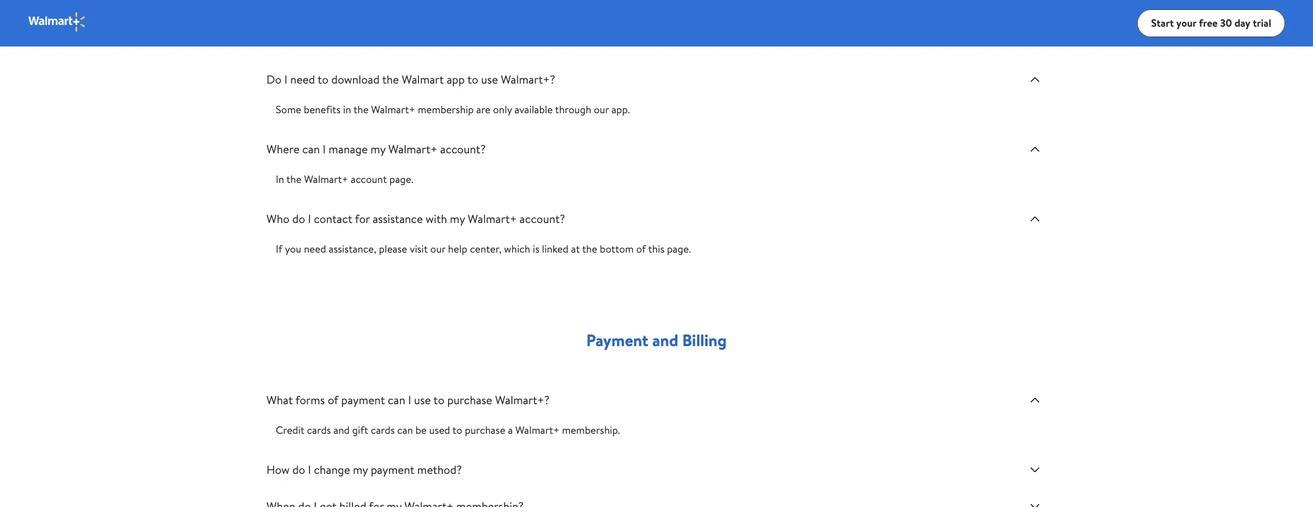 Task type: vqa. For each thing, say whether or not it's contained in the screenshot.
Our to the right
yes



Task type: describe. For each thing, give the bounding box(es) containing it.
how do i change my payment method? image
[[1029, 463, 1043, 477]]

what
[[267, 392, 293, 408]]

my for walmart+
[[371, 141, 386, 157]]

credit
[[276, 423, 305, 437]]

at
[[571, 242, 580, 256]]

change
[[314, 462, 350, 477]]

the right in
[[287, 172, 302, 186]]

w+ image
[[28, 11, 86, 32]]

need for to
[[290, 71, 315, 87]]

benefits
[[304, 102, 341, 117]]

in
[[343, 102, 351, 117]]

walmart
[[402, 71, 444, 87]]

need for assistance,
[[304, 242, 326, 256]]

forms
[[296, 392, 325, 408]]

day
[[1235, 15, 1251, 30]]

who do i contact for assistance with my walmart+ account?
[[267, 211, 566, 227]]

you for if
[[285, 242, 302, 256]]

switch
[[333, 33, 362, 47]]

what forms of payment can i use to purchase walmart+? image
[[1029, 393, 1043, 407]]

app.
[[612, 102, 630, 117]]

1 horizontal spatial page.
[[667, 242, 691, 256]]

i right do
[[284, 71, 288, 87]]

2 cards from the left
[[371, 423, 395, 437]]

1 vertical spatial purchase
[[465, 423, 506, 437]]

used
[[429, 423, 450, 437]]

free
[[1200, 15, 1218, 30]]

bottom
[[600, 242, 634, 256]]

the right at
[[583, 242, 598, 256]]

i for how
[[308, 462, 311, 477]]

a
[[508, 423, 513, 437]]

1 vertical spatial walmart+?
[[495, 392, 550, 408]]

to up benefits
[[318, 71, 329, 87]]

payment and billing
[[587, 329, 727, 351]]

monthly
[[431, 33, 468, 47]]

walmart+ right a
[[516, 423, 560, 437]]

i for who
[[308, 211, 311, 227]]

0 horizontal spatial our
[[431, 242, 446, 256]]

this
[[649, 242, 665, 256]]

app
[[447, 71, 465, 87]]

what forms of payment can i use to purchase walmart+?
[[267, 392, 550, 408]]

0 horizontal spatial use
[[414, 392, 431, 408]]

contact
[[314, 211, 353, 227]]

1 horizontal spatial our
[[594, 102, 609, 117]]

if
[[276, 242, 283, 256]]

where can i manage my walmart+ account? image
[[1029, 142, 1043, 156]]

if you need assistance, please visit our help center, which is linked at the bottom of this page.
[[276, 242, 691, 256]]

with
[[426, 211, 447, 227]]

do for who
[[292, 211, 305, 227]]

who
[[267, 211, 290, 227]]

1 horizontal spatial use
[[481, 71, 498, 87]]

walmart+ down do i need to download the walmart app to use walmart+?
[[371, 102, 416, 117]]

0 horizontal spatial of
[[328, 392, 339, 408]]

do i need to download the walmart app to use walmart+?
[[267, 71, 556, 87]]

please
[[379, 242, 408, 256]]

start your free 30 day trial
[[1152, 15, 1272, 30]]

for
[[355, 211, 370, 227]]

to right used
[[453, 423, 463, 437]]

to up used
[[434, 392, 445, 408]]

payment
[[587, 329, 649, 351]]

the left walmart
[[382, 71, 399, 87]]



Task type: locate. For each thing, give the bounding box(es) containing it.
some benefits in the walmart+ membership are only available through our app.
[[276, 102, 630, 117]]

need right do
[[290, 71, 315, 87]]

payment left method?
[[371, 462, 415, 477]]

0 vertical spatial page.
[[390, 172, 414, 186]]

of right forms in the left bottom of the page
[[328, 392, 339, 408]]

2 horizontal spatial and
[[653, 329, 679, 351]]

0 horizontal spatial cards
[[307, 423, 331, 437]]

1 vertical spatial and
[[653, 329, 679, 351]]

my for payment
[[353, 462, 368, 477]]

of
[[637, 242, 646, 256], [328, 392, 339, 408]]

and left "annual."
[[471, 33, 487, 47]]

membership.
[[562, 423, 620, 437]]

purchase up credit cards and gift cards can be used to purchase a walmart+ membership.
[[447, 392, 493, 408]]

in the walmart+ account page.
[[276, 172, 414, 186]]

do right how
[[293, 462, 305, 477]]

2 vertical spatial my
[[353, 462, 368, 477]]

and
[[471, 33, 487, 47], [653, 329, 679, 351], [334, 423, 350, 437]]

2 vertical spatial and
[[334, 423, 350, 437]]

download
[[331, 71, 380, 87]]

1 horizontal spatial account?
[[520, 211, 566, 227]]

plans
[[364, 33, 387, 47]]

center,
[[470, 242, 502, 256]]

gift
[[352, 423, 368, 437]]

1 vertical spatial do
[[293, 462, 305, 477]]

purchase left a
[[465, 423, 506, 437]]

when do i get billed for my walmart+ membership? image
[[1029, 500, 1043, 507]]

walmart+ down manage at the top left of the page
[[304, 172, 348, 186]]

page. right this
[[667, 242, 691, 256]]

my right with
[[450, 211, 465, 227]]

i left change
[[308, 462, 311, 477]]

1 vertical spatial payment
[[371, 462, 415, 477]]

yes,
[[276, 33, 293, 47]]

i for where
[[323, 141, 326, 157]]

between
[[390, 33, 429, 47]]

i left contact at the top left of page
[[308, 211, 311, 227]]

2 do from the top
[[293, 462, 305, 477]]

walmart+ up center,
[[468, 211, 517, 227]]

be
[[416, 423, 427, 437]]

method?
[[418, 462, 462, 477]]

0 vertical spatial purchase
[[447, 392, 493, 408]]

trial
[[1254, 15, 1272, 30]]

you right the yes,
[[296, 33, 312, 47]]

billing
[[683, 329, 727, 351]]

to
[[318, 71, 329, 87], [468, 71, 479, 87], [434, 392, 445, 408], [453, 423, 463, 437]]

walmart+ down membership
[[389, 141, 438, 157]]

0 vertical spatial need
[[290, 71, 315, 87]]

1 vertical spatial our
[[431, 242, 446, 256]]

0 horizontal spatial account?
[[440, 141, 486, 157]]

payment up the "gift"
[[341, 392, 385, 408]]

cards right the "gift"
[[371, 423, 395, 437]]

credit cards and gift cards can be used to purchase a walmart+ membership.
[[276, 423, 620, 437]]

need
[[290, 71, 315, 87], [304, 242, 326, 256]]

assistance,
[[329, 242, 377, 256]]

how do i change my payment method?
[[267, 462, 462, 477]]

our right visit
[[431, 242, 446, 256]]

0 vertical spatial use
[[481, 71, 498, 87]]

need down contact at the top left of page
[[304, 242, 326, 256]]

cards
[[307, 423, 331, 437], [371, 423, 395, 437]]

1 vertical spatial of
[[328, 392, 339, 408]]

visit
[[410, 242, 428, 256]]

walmart+? up available
[[501, 71, 556, 87]]

linked
[[542, 242, 569, 256]]

1 horizontal spatial my
[[371, 141, 386, 157]]

0 vertical spatial account?
[[440, 141, 486, 157]]

walmart+?
[[501, 71, 556, 87], [495, 392, 550, 408]]

1 vertical spatial need
[[304, 242, 326, 256]]

through
[[555, 102, 592, 117]]

0 horizontal spatial my
[[353, 462, 368, 477]]

account? down some benefits in the walmart+ membership are only available through our app.
[[440, 141, 486, 157]]

1 vertical spatial you
[[285, 242, 302, 256]]

do right the who
[[292, 211, 305, 227]]

0 vertical spatial walmart+?
[[501, 71, 556, 87]]

available
[[515, 102, 553, 117]]

manage
[[329, 141, 368, 157]]

1 horizontal spatial cards
[[371, 423, 395, 437]]

are
[[477, 102, 491, 117]]

my right change
[[353, 462, 368, 477]]

can
[[315, 33, 330, 47], [302, 141, 320, 157], [388, 392, 406, 408], [397, 423, 413, 437]]

and left the billing
[[653, 329, 679, 351]]

account
[[351, 172, 387, 186]]

0 vertical spatial do
[[292, 211, 305, 227]]

account? up is
[[520, 211, 566, 227]]

0 vertical spatial of
[[637, 242, 646, 256]]

assistance
[[373, 211, 423, 227]]

and left the "gift"
[[334, 423, 350, 437]]

start
[[1152, 15, 1175, 30]]

1 cards from the left
[[307, 423, 331, 437]]

our
[[594, 102, 609, 117], [431, 242, 446, 256]]

purchase
[[447, 392, 493, 408], [465, 423, 506, 437]]

in
[[276, 172, 284, 186]]

0 vertical spatial our
[[594, 102, 609, 117]]

our left app.
[[594, 102, 609, 117]]

is
[[533, 242, 540, 256]]

of left this
[[637, 242, 646, 256]]

1 horizontal spatial and
[[471, 33, 487, 47]]

use
[[481, 71, 498, 87], [414, 392, 431, 408]]

walmart+? up a
[[495, 392, 550, 408]]

30
[[1221, 15, 1233, 30]]

my right manage at the top left of the page
[[371, 141, 386, 157]]

cards right credit
[[307, 423, 331, 437]]

0 horizontal spatial and
[[334, 423, 350, 437]]

use up be
[[414, 392, 431, 408]]

some
[[276, 102, 301, 117]]

1 do from the top
[[292, 211, 305, 227]]

0 horizontal spatial page.
[[390, 172, 414, 186]]

you right if
[[285, 242, 302, 256]]

help
[[448, 242, 468, 256]]

only
[[493, 102, 512, 117]]

membership
[[418, 102, 474, 117]]

1 vertical spatial use
[[414, 392, 431, 408]]

walmart+
[[371, 102, 416, 117], [389, 141, 438, 157], [304, 172, 348, 186], [468, 211, 517, 227], [516, 423, 560, 437]]

0 vertical spatial you
[[296, 33, 312, 47]]

payment
[[341, 392, 385, 408], [371, 462, 415, 477]]

do for how
[[293, 462, 305, 477]]

annual.
[[490, 33, 521, 47]]

0 vertical spatial and
[[471, 33, 487, 47]]

1 vertical spatial my
[[450, 211, 465, 227]]

yes, you can switch plans between monthly and annual.
[[276, 33, 521, 47]]

0 vertical spatial payment
[[341, 392, 385, 408]]

do i need to download the walmart app to use walmart+? image
[[1029, 73, 1043, 87]]

which
[[504, 242, 531, 256]]

i
[[284, 71, 288, 87], [323, 141, 326, 157], [308, 211, 311, 227], [408, 392, 411, 408], [308, 462, 311, 477]]

0 vertical spatial my
[[371, 141, 386, 157]]

i up credit cards and gift cards can be used to purchase a walmart+ membership.
[[408, 392, 411, 408]]

account?
[[440, 141, 486, 157], [520, 211, 566, 227]]

i left manage at the top left of the page
[[323, 141, 326, 157]]

1 vertical spatial page.
[[667, 242, 691, 256]]

do
[[292, 211, 305, 227], [293, 462, 305, 477]]

to right app
[[468, 71, 479, 87]]

2 horizontal spatial my
[[450, 211, 465, 227]]

use up are
[[481, 71, 498, 87]]

you
[[296, 33, 312, 47], [285, 242, 302, 256]]

the
[[382, 71, 399, 87], [354, 102, 369, 117], [287, 172, 302, 186], [583, 242, 598, 256]]

page.
[[390, 172, 414, 186], [667, 242, 691, 256]]

1 horizontal spatial of
[[637, 242, 646, 256]]

start your free 30 day trial button
[[1138, 9, 1286, 37]]

page. right account
[[390, 172, 414, 186]]

your
[[1177, 15, 1197, 30]]

the right the in
[[354, 102, 369, 117]]

do
[[267, 71, 282, 87]]

you for yes,
[[296, 33, 312, 47]]

who do i contact for assistance with my walmart+ account? image
[[1029, 212, 1043, 226]]

how
[[267, 462, 290, 477]]

1 vertical spatial account?
[[520, 211, 566, 227]]

my
[[371, 141, 386, 157], [450, 211, 465, 227], [353, 462, 368, 477]]

where
[[267, 141, 300, 157]]

where can i manage my walmart+ account?
[[267, 141, 486, 157]]



